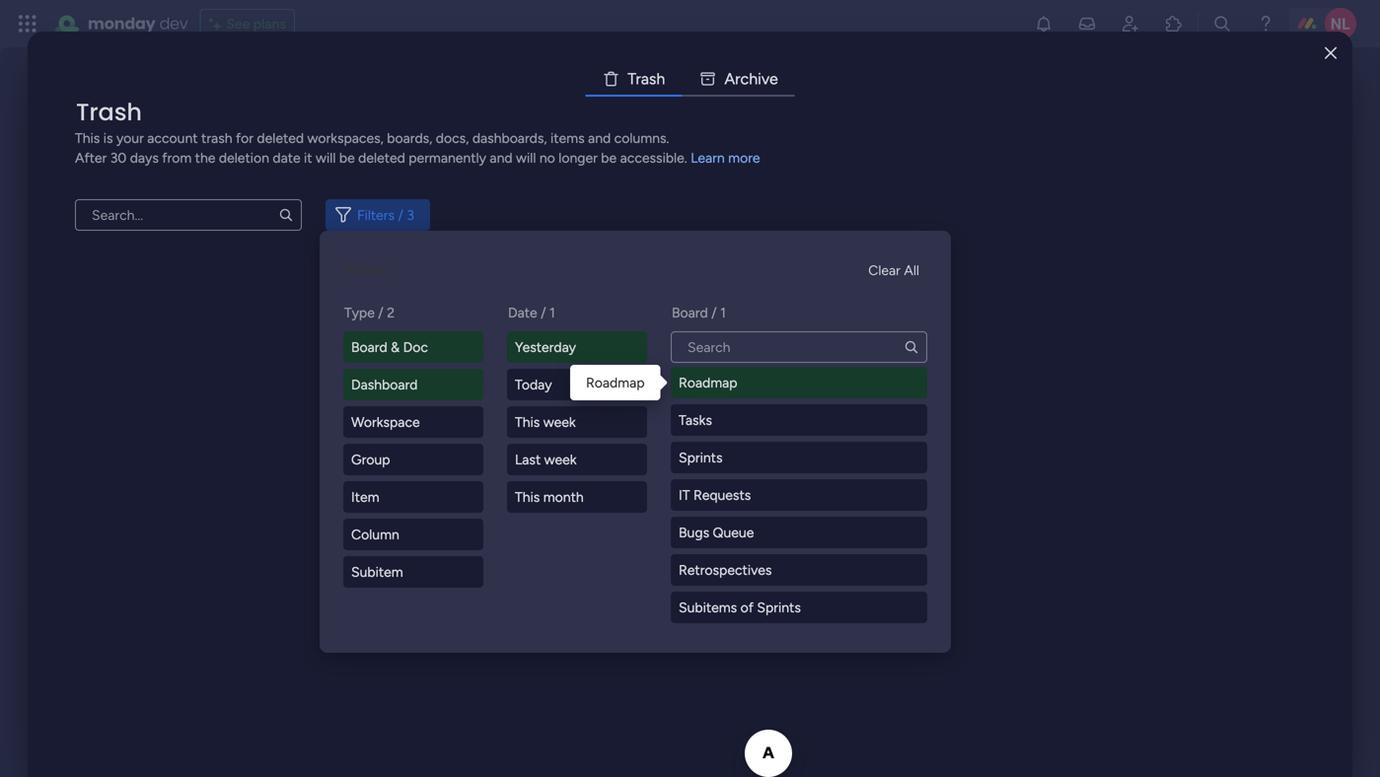 Task type: describe. For each thing, give the bounding box(es) containing it.
board / 1
[[672, 304, 726, 321]]

week for this week
[[543, 414, 576, 431]]

/ for date
[[541, 304, 546, 321]]

yesterday
[[515, 339, 576, 356]]

archive is empty image
[[522, 255, 858, 590]]

0 vertical spatial sprints
[[679, 449, 723, 466]]

all
[[904, 262, 920, 279]]

accessible.
[[620, 149, 687, 166]]

docs,
[[436, 130, 469, 147]]

account
[[147, 130, 198, 147]]

last week
[[515, 451, 577, 468]]

learn more link
[[691, 149, 760, 166]]

remove
[[706, 631, 755, 649]]

item
[[351, 489, 379, 506]]

permanently
[[409, 149, 486, 166]]

1 roadmap from the left
[[586, 374, 645, 391]]

select product image
[[18, 14, 37, 34]]

1 for board / 1
[[720, 304, 726, 321]]

of
[[741, 599, 754, 616]]

notifications image
[[1034, 14, 1054, 34]]

it
[[304, 149, 312, 166]]

today button
[[507, 369, 647, 401]]

subitems of sprints
[[679, 599, 801, 616]]

workspace button
[[343, 406, 483, 438]]

subitem
[[351, 564, 403, 581]]

Search for items in the recycle bin search field
[[75, 199, 302, 231]]

1 vertical spatial deleted
[[358, 149, 405, 166]]

2 h from the left
[[749, 70, 758, 88]]

from
[[162, 149, 192, 166]]

it requests
[[679, 487, 751, 504]]

close image
[[1325, 46, 1337, 60]]

column
[[351, 526, 399, 543]]

workspaces,
[[307, 130, 384, 147]]

trash
[[201, 130, 232, 147]]

filters for filters / 3
[[357, 207, 395, 223]]

more
[[728, 149, 760, 166]]

days
[[130, 149, 159, 166]]

a
[[725, 70, 735, 88]]

queue
[[713, 524, 754, 541]]

no results were found try different keywords or remove search filters
[[536, 589, 844, 649]]

today
[[515, 376, 552, 393]]

were
[[685, 589, 743, 622]]

0 vertical spatial and
[[588, 130, 611, 147]]

results
[[600, 589, 679, 622]]

tasks
[[679, 412, 712, 429]]

3
[[407, 207, 414, 223]]

subitems
[[679, 599, 737, 616]]

1 will from the left
[[316, 149, 336, 166]]

retrospectives button
[[671, 554, 927, 586]]

dashboard
[[351, 376, 418, 393]]

no
[[540, 149, 555, 166]]

2 will from the left
[[516, 149, 536, 166]]

group
[[351, 451, 390, 468]]

items
[[551, 130, 585, 147]]

&
[[391, 339, 400, 356]]

30
[[110, 149, 127, 166]]

bugs queue
[[679, 524, 754, 541]]

week for last week
[[544, 451, 577, 468]]

sprints button
[[671, 442, 927, 474]]

last week button
[[507, 444, 647, 476]]

found
[[749, 589, 818, 622]]

0 horizontal spatial and
[[490, 149, 513, 166]]

last
[[515, 451, 541, 468]]

tasks button
[[671, 405, 927, 436]]

noah lott image
[[1325, 8, 1357, 39]]

subitems of sprints button
[[671, 592, 927, 624]]

dashboards,
[[472, 130, 547, 147]]

bugs queue button
[[671, 517, 927, 549]]

is
[[103, 130, 113, 147]]

see plans
[[226, 15, 286, 32]]

date
[[273, 149, 301, 166]]

or
[[689, 631, 702, 649]]

filters / 3 button
[[326, 199, 430, 231]]

this inside "trash this is your account trash for deleted workspaces, boards, docs, dashboards, items and columns. after 30 days from the deletion date it will be deleted permanently and will no longer be accessible. learn more"
[[75, 130, 100, 147]]

1 vertical spatial sprints
[[757, 599, 801, 616]]

this for this week
[[515, 414, 540, 431]]

board for board / 1
[[672, 304, 708, 321]]

group button
[[343, 444, 483, 476]]

t
[[628, 70, 636, 88]]

a
[[641, 70, 649, 88]]

this for this month
[[515, 489, 540, 506]]

plans
[[253, 15, 286, 32]]

type
[[344, 304, 375, 321]]



Task type: vqa. For each thing, say whether or not it's contained in the screenshot.
v2 ellipsis icon for third row from the bottom of the page
no



Task type: locate. For each thing, give the bounding box(es) containing it.
r left the s
[[636, 70, 641, 88]]

/ inside filters / 3 "popup button"
[[398, 207, 403, 223]]

search
[[759, 631, 803, 649]]

e
[[770, 70, 778, 88]]

1
[[550, 304, 555, 321], [720, 304, 726, 321]]

bugs
[[679, 524, 710, 541]]

no
[[562, 589, 594, 622]]

s
[[649, 70, 656, 88]]

1 vertical spatial week
[[544, 451, 577, 468]]

deleted
[[257, 130, 304, 147], [358, 149, 405, 166]]

v
[[762, 70, 770, 88]]

1 vertical spatial this
[[515, 414, 540, 431]]

1 horizontal spatial will
[[516, 149, 536, 166]]

filters for filters
[[344, 261, 387, 280]]

retrospectives
[[679, 562, 772, 579]]

board & doc
[[351, 339, 428, 356]]

monday dev
[[88, 12, 188, 35]]

month
[[543, 489, 584, 506]]

1 1 from the left
[[550, 304, 555, 321]]

2 1 from the left
[[720, 304, 726, 321]]

None search field
[[671, 332, 927, 363]]

deleted up 'date'
[[257, 130, 304, 147]]

1 horizontal spatial deleted
[[358, 149, 405, 166]]

1 vertical spatial and
[[490, 149, 513, 166]]

this month button
[[507, 481, 647, 513]]

the
[[195, 149, 216, 166]]

type / 2
[[344, 304, 395, 321]]

search image
[[278, 207, 294, 223]]

2 r from the left
[[735, 70, 741, 88]]

filters
[[807, 631, 844, 649]]

subitem button
[[343, 556, 483, 588]]

invite members image
[[1121, 14, 1141, 34]]

1 up "search" search field
[[720, 304, 726, 321]]

board
[[672, 304, 708, 321], [351, 339, 387, 356]]

1 horizontal spatial r
[[735, 70, 741, 88]]

roadmap button
[[671, 367, 927, 399]]

/ left 3
[[398, 207, 403, 223]]

will right it
[[316, 149, 336, 166]]

will left "no"
[[516, 149, 536, 166]]

deletion
[[219, 149, 269, 166]]

a r c h i v e
[[725, 70, 778, 88]]

inbox image
[[1077, 14, 1097, 34]]

/ for filters
[[398, 207, 403, 223]]

t r a s h
[[628, 70, 665, 88]]

week right last
[[544, 451, 577, 468]]

clear all
[[868, 262, 920, 279]]

this month
[[515, 489, 584, 506]]

/ right date
[[541, 304, 546, 321]]

1 horizontal spatial and
[[588, 130, 611, 147]]

/ for type
[[378, 304, 384, 321]]

dev
[[159, 12, 188, 35]]

roadmap inside button
[[679, 374, 738, 391]]

0 vertical spatial deleted
[[257, 130, 304, 147]]

your
[[116, 130, 144, 147]]

be down workspaces, on the left top of the page
[[339, 149, 355, 166]]

date
[[508, 304, 537, 321]]

clear all button
[[861, 255, 927, 286]]

this up last
[[515, 414, 540, 431]]

filters inside filters / 3 "popup button"
[[357, 207, 395, 223]]

0 vertical spatial week
[[543, 414, 576, 431]]

keywords
[[622, 631, 685, 649]]

i
[[758, 70, 762, 88]]

requests
[[694, 487, 751, 504]]

boards,
[[387, 130, 432, 147]]

/ left 2
[[378, 304, 384, 321]]

item button
[[343, 481, 483, 513]]

workspace
[[351, 414, 420, 431]]

1 for date / 1
[[550, 304, 555, 321]]

roadmap down yesterday button
[[586, 374, 645, 391]]

1 vertical spatial board
[[351, 339, 387, 356]]

0 horizontal spatial h
[[656, 70, 665, 88]]

monday
[[88, 12, 155, 35]]

1 horizontal spatial h
[[749, 70, 758, 88]]

and up longer
[[588, 130, 611, 147]]

filters left 3
[[357, 207, 395, 223]]

board & doc button
[[343, 332, 483, 363]]

this up the after
[[75, 130, 100, 147]]

1 h from the left
[[656, 70, 665, 88]]

h
[[656, 70, 665, 88], [749, 70, 758, 88]]

this week
[[515, 414, 576, 431]]

0 vertical spatial this
[[75, 130, 100, 147]]

yesterday button
[[507, 332, 647, 363]]

2 vertical spatial this
[[515, 489, 540, 506]]

1 horizontal spatial be
[[601, 149, 617, 166]]

see plans button
[[200, 9, 295, 38]]

will
[[316, 149, 336, 166], [516, 149, 536, 166]]

1 vertical spatial filters
[[344, 261, 387, 280]]

sprints down tasks
[[679, 449, 723, 466]]

2 roadmap from the left
[[679, 374, 738, 391]]

deleted down boards,
[[358, 149, 405, 166]]

1 horizontal spatial roadmap
[[679, 374, 738, 391]]

h left v
[[749, 70, 758, 88]]

it requests button
[[671, 480, 927, 511]]

columns.
[[614, 130, 669, 147]]

1 horizontal spatial sprints
[[757, 599, 801, 616]]

sprints right of
[[757, 599, 801, 616]]

0 horizontal spatial be
[[339, 149, 355, 166]]

try
[[536, 631, 556, 649]]

it
[[679, 487, 690, 504]]

0 vertical spatial filters
[[357, 207, 395, 223]]

see
[[226, 15, 250, 32]]

/ up "search" search field
[[712, 304, 717, 321]]

filters up "type / 2"
[[344, 261, 387, 280]]

and down the dashboards, at the top left
[[490, 149, 513, 166]]

1 right date
[[550, 304, 555, 321]]

1 be from the left
[[339, 149, 355, 166]]

0 horizontal spatial sprints
[[679, 449, 723, 466]]

apps image
[[1164, 14, 1184, 34]]

2
[[387, 304, 395, 321]]

0 horizontal spatial r
[[636, 70, 641, 88]]

0 horizontal spatial deleted
[[257, 130, 304, 147]]

h right the a
[[656, 70, 665, 88]]

filters
[[357, 207, 395, 223], [344, 261, 387, 280]]

after
[[75, 149, 107, 166]]

1 horizontal spatial 1
[[720, 304, 726, 321]]

trash this is your account trash for deleted workspaces, boards, docs, dashboards, items and columns. after 30 days from the deletion date it will be deleted permanently and will no longer be accessible. learn more
[[75, 96, 760, 166]]

be
[[339, 149, 355, 166], [601, 149, 617, 166]]

c
[[741, 70, 749, 88]]

column button
[[343, 519, 483, 551]]

longer
[[559, 149, 598, 166]]

0 horizontal spatial will
[[316, 149, 336, 166]]

0 horizontal spatial roadmap
[[586, 374, 645, 391]]

board for board & doc
[[351, 339, 387, 356]]

search everything image
[[1213, 14, 1232, 34]]

r for a
[[735, 70, 741, 88]]

filters / 3
[[357, 207, 414, 223]]

0 vertical spatial board
[[672, 304, 708, 321]]

None search field
[[75, 199, 302, 231]]

r for t
[[636, 70, 641, 88]]

clear
[[868, 262, 901, 279]]

/ for board
[[712, 304, 717, 321]]

r left the i
[[735, 70, 741, 88]]

2 be from the left
[[601, 149, 617, 166]]

week
[[543, 414, 576, 431], [544, 451, 577, 468]]

0 horizontal spatial 1
[[550, 304, 555, 321]]

this left month
[[515, 489, 540, 506]]

sprints
[[679, 449, 723, 466], [757, 599, 801, 616]]

roadmap up tasks
[[679, 374, 738, 391]]

1 horizontal spatial board
[[672, 304, 708, 321]]

dashboard button
[[343, 369, 483, 401]]

week up last week
[[543, 414, 576, 431]]

0 horizontal spatial board
[[351, 339, 387, 356]]

help image
[[1256, 14, 1276, 34]]

learn
[[691, 149, 725, 166]]

1 r from the left
[[636, 70, 641, 88]]

date / 1
[[508, 304, 555, 321]]

Search search field
[[671, 332, 927, 363]]

search image
[[904, 339, 920, 355]]

doc
[[403, 339, 428, 356]]

different
[[560, 631, 618, 649]]

trash
[[76, 96, 142, 129]]

be right longer
[[601, 149, 617, 166]]

board inside button
[[351, 339, 387, 356]]

this week button
[[507, 406, 647, 438]]



